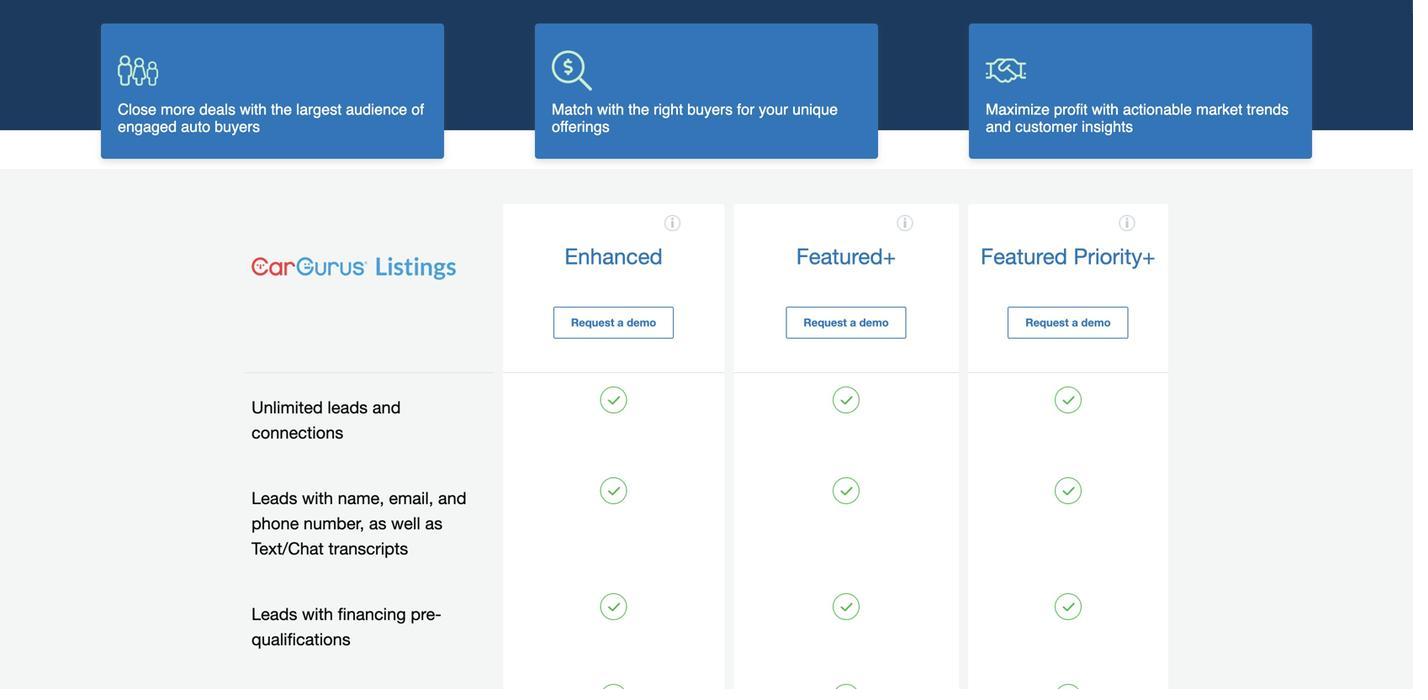 Task type: locate. For each thing, give the bounding box(es) containing it.
2 horizontal spatial request a demo
[[1026, 316, 1111, 329]]

0 horizontal spatial request a demo link
[[553, 307, 674, 339]]

0 horizontal spatial buyers
[[215, 118, 260, 136]]

1 a from the left
[[617, 316, 624, 329]]

with inside match with the right buyers for your unique offerings
[[597, 101, 624, 118]]

request down featured priority+
[[1026, 316, 1069, 329]]

request for featured+
[[804, 316, 847, 329]]

0 horizontal spatial request a demo
[[571, 316, 656, 329]]

0 horizontal spatial the
[[271, 101, 292, 118]]

1 request a demo from the left
[[571, 316, 656, 329]]

buyers right auto
[[215, 118, 260, 136]]

with inside maximize profit with actionable market trends and customer insights
[[1092, 101, 1119, 118]]

demo for featured priority+
[[1081, 316, 1111, 329]]

3 request from the left
[[1026, 316, 1069, 329]]

and right the email,
[[438, 489, 467, 509]]

leads up phone
[[252, 489, 297, 509]]

1 request from the left
[[571, 316, 614, 329]]

2 horizontal spatial request
[[1026, 316, 1069, 329]]

match with the right buyers for your unique offerings image
[[552, 50, 592, 91]]

leads inside 'leads with name, email, and phone number, as well as text/chat transcripts'
[[252, 489, 297, 509]]

engaged
[[118, 118, 177, 136]]

customer
[[1015, 118, 1078, 135]]

a down featured+
[[850, 316, 856, 329]]

match
[[552, 101, 593, 118]]

financing
[[338, 605, 406, 625]]

with up 'qualifications'
[[302, 605, 333, 625]]

a down enhanced
[[617, 316, 624, 329]]

3 demo from the left
[[1081, 316, 1111, 329]]

2 request a demo from the left
[[804, 316, 889, 329]]

the inside match with the right buyers for your unique offerings
[[628, 101, 649, 118]]

and right leads
[[372, 398, 401, 418]]

request a demo down featured priority+
[[1026, 316, 1111, 329]]

request a demo link
[[553, 307, 674, 339], [786, 307, 907, 339], [1008, 307, 1128, 339]]

3 a from the left
[[1072, 316, 1078, 329]]

more details about the featured plan image
[[897, 216, 913, 232]]

request a demo link down featured+
[[786, 307, 907, 339]]

2 a from the left
[[850, 316, 856, 329]]

1 leads from the top
[[252, 489, 297, 509]]

2 horizontal spatial and
[[986, 118, 1011, 135]]

2 horizontal spatial a
[[1072, 316, 1078, 329]]

2 leads from the top
[[252, 605, 297, 625]]

with for leads with name, email, and phone number, as well as text/chat transcripts
[[302, 489, 333, 509]]

as up transcripts
[[369, 514, 386, 534]]

2 request a demo link from the left
[[786, 307, 907, 339]]

0 vertical spatial leads
[[252, 489, 297, 509]]

unlimited
[[252, 398, 323, 418]]

with for match with the right buyers for your unique offerings
[[597, 101, 624, 118]]

trends
[[1247, 101, 1289, 118]]

with inside close more deals with the largest audience of engaged auto buyers
[[240, 101, 267, 118]]

for
[[737, 101, 755, 118]]

demo for enhanced
[[627, 316, 656, 329]]

buyers left "for"
[[687, 101, 733, 118]]

1 horizontal spatial request a demo
[[804, 316, 889, 329]]

as
[[369, 514, 386, 534], [425, 514, 443, 534]]

connections
[[252, 423, 343, 443]]

with inside leads with financing pre- qualifications
[[302, 605, 333, 625]]

demo
[[627, 316, 656, 329], [859, 316, 889, 329], [1081, 316, 1111, 329]]

2 request from the left
[[804, 316, 847, 329]]

the inside close more deals with the largest audience of engaged auto buyers
[[271, 101, 292, 118]]

request a demo down enhanced
[[571, 316, 656, 329]]

request
[[571, 316, 614, 329], [804, 316, 847, 329], [1026, 316, 1069, 329]]

2 demo from the left
[[859, 316, 889, 329]]

buyers
[[687, 101, 733, 118], [215, 118, 260, 136]]

3 request a demo link from the left
[[1008, 307, 1128, 339]]

2 vertical spatial and
[[438, 489, 467, 509]]

request a demo link for featured priority+
[[1008, 307, 1128, 339]]

with right 'profit'
[[1092, 101, 1119, 118]]

featured
[[981, 244, 1068, 269]]

2 as from the left
[[425, 514, 443, 534]]

demo down enhanced
[[627, 316, 656, 329]]

close more deals with the largest audience of engaged auto buyers image
[[118, 50, 158, 91]]

1 horizontal spatial buyers
[[687, 101, 733, 118]]

request for featured priority+
[[1026, 316, 1069, 329]]

and left customer
[[986, 118, 1011, 135]]

request for enhanced
[[571, 316, 614, 329]]

more details about the featured priority plan image
[[1119, 216, 1135, 232]]

with up the number,
[[302, 489, 333, 509]]

the
[[628, 101, 649, 118], [271, 101, 292, 118]]

0 horizontal spatial demo
[[627, 316, 656, 329]]

the left largest
[[271, 101, 292, 118]]

phone
[[252, 514, 299, 534]]

1 horizontal spatial request a demo link
[[786, 307, 907, 339]]

1 horizontal spatial request
[[804, 316, 847, 329]]

1 demo from the left
[[627, 316, 656, 329]]

with right "match"
[[597, 101, 624, 118]]

with right deals
[[240, 101, 267, 118]]

with for leads with financing pre- qualifications
[[302, 605, 333, 625]]

leads
[[252, 489, 297, 509], [252, 605, 297, 625]]

demo for featured+
[[859, 316, 889, 329]]

1 horizontal spatial the
[[628, 101, 649, 118]]

leads up 'qualifications'
[[252, 605, 297, 625]]

name,
[[338, 489, 384, 509]]

demo down featured+
[[859, 316, 889, 329]]

and inside 'leads with name, email, and phone number, as well as text/chat transcripts'
[[438, 489, 467, 509]]

0 horizontal spatial as
[[369, 514, 386, 534]]

profit
[[1054, 101, 1088, 118]]

leads for leads with name, email, and phone number, as well as text/chat transcripts
[[252, 489, 297, 509]]

with inside 'leads with name, email, and phone number, as well as text/chat transcripts'
[[302, 489, 333, 509]]

demo down priority+ at the top of the page
[[1081, 316, 1111, 329]]

2 horizontal spatial demo
[[1081, 316, 1111, 329]]

a for featured priority+
[[1072, 316, 1078, 329]]

request a demo
[[571, 316, 656, 329], [804, 316, 889, 329], [1026, 316, 1111, 329]]

email,
[[389, 489, 434, 509]]

0 vertical spatial and
[[986, 118, 1011, 135]]

1 vertical spatial leads
[[252, 605, 297, 625]]

request a demo link down enhanced
[[553, 307, 674, 339]]

request a demo link down featured priority+
[[1008, 307, 1128, 339]]

as right well
[[425, 514, 443, 534]]

buyers inside match with the right buyers for your unique offerings
[[687, 101, 733, 118]]

with
[[1092, 101, 1119, 118], [597, 101, 624, 118], [240, 101, 267, 118], [302, 489, 333, 509], [302, 605, 333, 625]]

0 horizontal spatial request
[[571, 316, 614, 329]]

leads for leads with financing pre- qualifications
[[252, 605, 297, 625]]

0 horizontal spatial a
[[617, 316, 624, 329]]

a down featured priority+
[[1072, 316, 1078, 329]]

maximize
[[986, 101, 1050, 118]]

1 horizontal spatial demo
[[859, 316, 889, 329]]

featured priority+
[[981, 244, 1156, 269]]

2 horizontal spatial request a demo link
[[1008, 307, 1128, 339]]

request down featured+
[[804, 316, 847, 329]]

request down enhanced
[[571, 316, 614, 329]]

1 horizontal spatial and
[[438, 489, 467, 509]]

1 horizontal spatial as
[[425, 514, 443, 534]]

3 request a demo from the left
[[1026, 316, 1111, 329]]

0 horizontal spatial and
[[372, 398, 401, 418]]

a
[[617, 316, 624, 329], [850, 316, 856, 329], [1072, 316, 1078, 329]]

1 vertical spatial and
[[372, 398, 401, 418]]

the left right
[[628, 101, 649, 118]]

request a demo down featured+
[[804, 316, 889, 329]]

1 request a demo link from the left
[[553, 307, 674, 339]]

leads inside leads with financing pre- qualifications
[[252, 605, 297, 625]]

1 horizontal spatial a
[[850, 316, 856, 329]]

and
[[986, 118, 1011, 135], [372, 398, 401, 418], [438, 489, 467, 509]]



Task type: describe. For each thing, give the bounding box(es) containing it.
pre-
[[411, 605, 442, 625]]

actionable
[[1123, 101, 1192, 118]]

text/chat
[[252, 539, 324, 559]]

maximize profit with actionable market trends and customer insights image
[[986, 50, 1026, 91]]

more details about the enhanced plan image
[[665, 216, 681, 232]]

maximize profit with actionable market trends and customer insights
[[986, 101, 1289, 135]]

transcripts
[[328, 539, 408, 559]]

auto
[[181, 118, 210, 136]]

a for featured+
[[850, 316, 856, 329]]

and inside maximize profit with actionable market trends and customer insights
[[986, 118, 1011, 135]]

audience
[[346, 101, 407, 118]]

featured+
[[796, 244, 896, 269]]

a for enhanced
[[617, 316, 624, 329]]

largest
[[296, 101, 342, 118]]

unique
[[792, 101, 838, 118]]

more
[[161, 101, 195, 118]]

and inside unlimited leads and connections
[[372, 398, 401, 418]]

enhanced
[[565, 244, 663, 269]]

1 as from the left
[[369, 514, 386, 534]]

number,
[[304, 514, 364, 534]]

close
[[118, 101, 156, 118]]

buyers inside close more deals with the largest audience of engaged auto buyers
[[215, 118, 260, 136]]

insights
[[1082, 118, 1133, 135]]

request a demo link for enhanced
[[553, 307, 674, 339]]

request a demo link for featured+
[[786, 307, 907, 339]]

request a demo for featured priority+
[[1026, 316, 1111, 329]]

leads with financing pre- qualifications
[[252, 605, 442, 650]]

deals
[[199, 101, 236, 118]]

offerings
[[552, 118, 610, 135]]

priority+
[[1074, 244, 1156, 269]]

unlimited leads and connections
[[252, 398, 401, 443]]

request a demo for featured+
[[804, 316, 889, 329]]

your
[[759, 101, 788, 118]]

leads
[[328, 398, 368, 418]]

leads with name, email, and phone number, as well as text/chat transcripts
[[252, 489, 467, 559]]

market
[[1196, 101, 1242, 118]]

close more deals with the largest audience of engaged auto buyers
[[118, 101, 424, 136]]

well
[[391, 514, 420, 534]]

right
[[654, 101, 683, 118]]

of
[[411, 101, 424, 118]]

match with the right buyers for your unique offerings
[[552, 101, 838, 135]]

request a demo for enhanced
[[571, 316, 656, 329]]

cargurus listings image
[[252, 257, 456, 280]]

qualifications
[[252, 630, 351, 650]]



Task type: vqa. For each thing, say whether or not it's contained in the screenshot.
Digital Deal link
no



